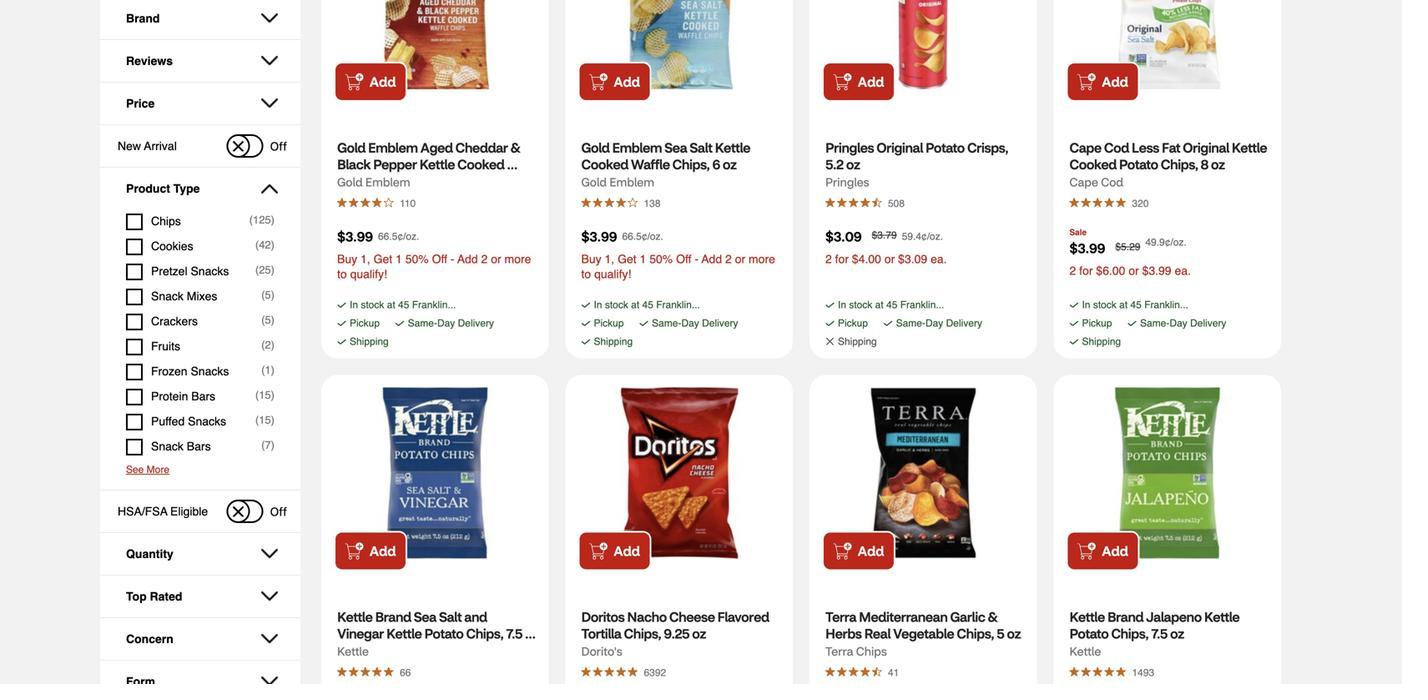 Task type: locate. For each thing, give the bounding box(es) containing it.
1 vertical spatial sea
[[414, 608, 436, 626]]

( inside fruits 2 items, product type checkbox
[[261, 339, 265, 351]]

0 horizontal spatial $3.99 66.5¢/oz.
[[337, 228, 419, 245]]

3 franklin... from the left
[[900, 299, 944, 311]]

4 franklin... from the left
[[1145, 299, 1188, 311]]

( 15 ) up ( 7 )
[[255, 414, 275, 427]]

to
[[337, 268, 347, 281], [581, 268, 591, 281]]

pickup for pringles original potato crisps, 5.2 oz
[[838, 318, 868, 329]]

cod
[[1104, 139, 1129, 156], [1101, 174, 1124, 189]]

1 pickup from the left
[[350, 318, 380, 329]]

1 66.5¢perounce. element from the left
[[378, 231, 419, 242]]

franklin... for gold emblem sea salt kettle cooked waffle chips, 6 oz
[[656, 299, 700, 311]]

1 down 138
[[640, 252, 646, 266]]

3 delivery from the left
[[946, 318, 982, 329]]

&
[[511, 139, 520, 156], [988, 608, 998, 626]]

this link goes to a page with all doritos nacho cheese flavored tortilla chips, 9.25 oz reviews. image
[[581, 667, 640, 677]]

1 horizontal spatial get
[[618, 252, 637, 266]]

1 vertical spatial off button
[[227, 500, 287, 523]]

original right fat
[[1183, 139, 1229, 156]]

2 in from the left
[[594, 299, 602, 311]]

45 for gold emblem aged cheddar & black pepper kettle cooked waffle chips, 6 oz
[[398, 299, 409, 311]]

$3.09 up the $4.00
[[826, 228, 862, 245]]

15
[[259, 389, 271, 401], [259, 414, 271, 427]]

1 horizontal spatial original
[[1183, 139, 1229, 156]]

15 down ( 1 )
[[259, 389, 271, 401]]

50% for gold emblem sea salt kettle cooked waffle chips, 6 oz
[[650, 252, 673, 266]]

1 vertical spatial snacks
[[191, 365, 229, 378]]

chips, inside kettle brand sea salt and vinegar kettle potato chips, 7.5 oz
[[466, 625, 504, 642]]

bars
[[191, 390, 215, 403], [187, 440, 211, 453]]

2 more from the left
[[749, 252, 775, 266]]

15 inside option
[[259, 389, 271, 401]]

chips inside checkbox
[[151, 215, 181, 228]]

1493 link
[[1128, 661, 1159, 683]]

gold emblem link up this link goes to a page with all gold emblem sea salt kettle cooked waffle chips, 6 oz reviews. image
[[581, 172, 654, 192]]

2 vertical spatial snacks
[[188, 415, 226, 428]]

1 horizontal spatial &
[[988, 608, 998, 626]]

1 horizontal spatial 66.5¢/oz.
[[622, 231, 663, 242]]

cheese
[[669, 608, 715, 626]]

4 same- from the left
[[1140, 318, 1170, 329]]

same- for gold emblem aged cheddar & black pepper kettle cooked waffle chips, 6 oz
[[408, 318, 437, 329]]

& right cheddar at the left top
[[511, 139, 520, 156]]

( for pretzel snacks
[[255, 264, 259, 276]]

( for snack mixes
[[261, 289, 265, 301]]

add
[[370, 73, 396, 90], [614, 73, 640, 90], [858, 73, 884, 90], [1102, 73, 1128, 90], [457, 252, 478, 266], [702, 252, 722, 266], [370, 543, 396, 560], [614, 543, 640, 560], [858, 543, 884, 560], [1102, 543, 1128, 560]]

) inside frozen snacks 1 item, product type option
[[271, 364, 275, 376]]

2 ( 5 ) from the top
[[261, 314, 275, 326]]

0 horizontal spatial 50%
[[405, 252, 429, 266]]

1 ( 15 ) from the top
[[255, 389, 275, 401]]

1 15 from the top
[[259, 389, 271, 401]]

original
[[877, 139, 923, 156], [1183, 139, 1229, 156]]

2 50% from the left
[[650, 252, 673, 266]]

terra
[[826, 608, 856, 626], [826, 644, 853, 659]]

1 down ( 2 ) at the left
[[265, 364, 271, 376]]

1 50% from the left
[[405, 252, 429, 266]]

potato inside kettle brand sea salt and vinegar kettle potato chips, 7.5 oz
[[424, 625, 464, 642]]

0 horizontal spatial for
[[835, 252, 849, 266]]

gold inside gold emblem aged cheddar & black pepper kettle cooked waffle chips, 6 oz
[[337, 139, 366, 156]]

50% down 138
[[650, 252, 673, 266]]

sea up 138 link
[[665, 139, 687, 156]]

franklin... for gold emblem aged cheddar & black pepper kettle cooked waffle chips, 6 oz
[[412, 299, 456, 311]]

gold for gold emblem
[[337, 174, 363, 189]]

0 vertical spatial snack
[[151, 290, 184, 303]]

4 shipping from the left
[[1082, 336, 1121, 348]]

3 same- from the left
[[896, 318, 926, 329]]

brand inside kettle brand sea salt and vinegar kettle potato chips, 7.5 oz
[[375, 608, 411, 626]]

add for cape cod less fat original kettle cooked potato chips, 8 oz
[[1102, 73, 1128, 90]]

1 buy 1, get 1 50% off - add 2 or more to qualify! from the left
[[337, 252, 534, 281]]

this link goes to a page with all terra mediterranean garlic & herbs real vegetable chips, 5 oz reviews. image
[[826, 667, 884, 677]]

1, down this link goes to a page with all gold emblem sea salt kettle cooked waffle chips, 6 oz reviews. image
[[605, 252, 614, 266]]

0 vertical spatial snacks
[[191, 265, 229, 278]]

3 same-day delivery shipping from the left
[[838, 318, 982, 348]]

( for cookies
[[255, 239, 259, 251]]

cooked
[[457, 156, 504, 173], [581, 156, 628, 173], [1070, 156, 1117, 173]]

) for snack mixes
[[271, 289, 275, 301]]

1 inside option
[[265, 364, 271, 376]]

1 horizontal spatial chips
[[856, 644, 887, 659]]

1 shipping from the left
[[350, 336, 389, 348]]

2 day from the left
[[681, 318, 699, 329]]

pickup for cape cod less fat original kettle cooked potato chips, 8 oz
[[1082, 318, 1112, 329]]

franklin...
[[412, 299, 456, 311], [656, 299, 700, 311], [900, 299, 944, 311], [1145, 299, 1188, 311]]

0 horizontal spatial 6
[[419, 172, 426, 189]]

1 price $3.99. element from the left
[[337, 228, 373, 245]]

42
[[259, 239, 271, 251]]

1 vertical spatial ( 5 )
[[261, 314, 275, 326]]

add button for gold emblem aged cheddar & black pepper kettle cooked waffle chips, 6 oz
[[334, 62, 407, 102]]

price $3.99. element down this link goes to a page with all gold emblem aged cheddar & black pepper kettle cooked waffle chips, 6 oz reviews. image
[[337, 228, 373, 245]]

0 horizontal spatial ea.
[[931, 252, 947, 266]]

same- for pringles original potato crisps, 5.2 oz
[[896, 318, 926, 329]]

0 horizontal spatial gold emblem link
[[337, 172, 410, 192]]

4 same-day delivery shipping from the left
[[1082, 318, 1227, 348]]

1 same-day delivery shipping from the left
[[350, 318, 494, 348]]

0 vertical spatial off button
[[227, 134, 287, 158]]

2 off button from the top
[[227, 500, 287, 523]]

top rated
[[126, 590, 182, 603]]

potato left fat
[[1119, 156, 1158, 173]]

this link goes to a page with all gold emblem aged cheddar & black pepper kettle cooked waffle chips, 6 oz reviews. image
[[337, 198, 396, 208]]

1 off button from the top
[[227, 134, 287, 158]]

to for gold emblem sea salt kettle cooked waffle chips, 6 oz
[[581, 268, 591, 281]]

real
[[864, 625, 891, 642]]

66.5¢perounce. element for gold emblem sea salt kettle cooked waffle chips, 6 oz
[[622, 231, 663, 242]]

) inside chips 125 items, product type list 10 items checkbox
[[271, 214, 275, 226]]

vegetable
[[893, 625, 954, 642]]

buy 1, get 1 50% off - add 2 or more to qualify! for gold emblem sea salt kettle cooked waffle chips, 6 oz
[[581, 252, 779, 281]]

4 at from the left
[[1119, 299, 1128, 311]]

emblem for gold emblem aged cheddar & black pepper kettle cooked waffle chips, 6 oz
[[368, 139, 418, 156]]

puffed snacks
[[151, 415, 226, 428]]

0 horizontal spatial to
[[337, 268, 347, 281]]

1 horizontal spatial for
[[1079, 264, 1093, 278]]

1 horizontal spatial to
[[581, 268, 591, 281]]

0 vertical spatial $3.09
[[826, 228, 862, 245]]

( inside puffed snacks 15 items, product type option
[[255, 414, 259, 427]]

in for gold emblem aged cheddar & black pepper kettle cooked waffle chips, 6 oz
[[350, 299, 358, 311]]

1 horizontal spatial 1,
[[605, 252, 614, 266]]

cooked right aged
[[457, 156, 504, 173]]

Frozen Snacks 1 item, Product Type checkbox
[[126, 360, 275, 385]]

add for pringles original potato crisps, 5.2 oz
[[858, 73, 884, 90]]

1 cooked from the left
[[457, 156, 504, 173]]

cape up 'this link goes to a page with all cape cod less fat original kettle cooked potato chips, 8 oz reviews.' image
[[1070, 174, 1098, 189]]

delivery for gold emblem aged cheddar & black pepper kettle cooked waffle chips, 6 oz
[[458, 318, 494, 329]]

0 vertical spatial sea
[[665, 139, 687, 156]]

0 horizontal spatial -
[[451, 252, 455, 266]]

9.25
[[664, 625, 690, 642]]

Crackers 5 items, Product Type checkbox
[[126, 310, 275, 335]]

) inside protein bars 15 items, product type option
[[271, 389, 275, 401]]

ea.
[[931, 252, 947, 266], [1175, 264, 1191, 278]]

snack down puffed
[[151, 440, 184, 453]]

( 5 ) inside crackers 5 items, product type option
[[261, 314, 275, 326]]

at for gold emblem aged cheddar & black pepper kettle cooked waffle chips, 6 oz
[[387, 299, 395, 311]]

) inside fruits 2 items, product type checkbox
[[271, 339, 275, 351]]

kettle inside cape cod less fat original kettle cooked potato chips, 8 oz cape cod
[[1232, 139, 1267, 156]]

add button for doritos nacho cheese flavored tortilla chips, 9.25 oz
[[578, 531, 651, 571]]

(
[[249, 214, 253, 226], [255, 239, 259, 251], [255, 264, 259, 276], [261, 289, 265, 301], [261, 314, 265, 326], [261, 339, 265, 351], [261, 364, 265, 376], [255, 389, 259, 401], [255, 414, 259, 427], [261, 439, 265, 452]]

49.9¢perounce. element
[[1146, 236, 1187, 248]]

2 buy 1, get 1 50% off - add 2 or more to qualify! from the left
[[581, 252, 779, 281]]

1 vertical spatial ( 15 )
[[255, 414, 275, 427]]

2 $3.99 66.5¢/oz. from the left
[[581, 228, 663, 245]]

4 in from the left
[[1082, 299, 1091, 311]]

0 horizontal spatial buy 1, get 1 50% off - add 2 or more to qualify!
[[337, 252, 534, 281]]

) inside pretzel snacks 25 items, product type option
[[271, 264, 275, 276]]

$5.29
[[1116, 241, 1141, 253]]

same-day delivery shipping
[[350, 318, 494, 348], [594, 318, 738, 348], [838, 318, 982, 348], [1082, 318, 1227, 348]]

0 vertical spatial 15
[[259, 389, 271, 401]]

day for gold emblem aged cheddar & black pepper kettle cooked waffle chips, 6 oz
[[437, 318, 455, 329]]

3 in stock at 45 franklin... from the left
[[838, 299, 944, 311]]

5 right garlic
[[997, 625, 1004, 642]]

0 horizontal spatial 66.5¢perounce. element
[[378, 231, 419, 242]]

qualify! down this link goes to a page with all gold emblem sea salt kettle cooked waffle chips, 6 oz reviews. image
[[594, 268, 631, 281]]

emblem
[[368, 139, 418, 156], [612, 139, 662, 156], [365, 174, 410, 189], [610, 174, 654, 189]]

1 horizontal spatial buy
[[581, 252, 601, 266]]

3 at from the left
[[875, 299, 884, 311]]

5 inside terra mediterranean garlic & herbs real vegetable chips, 5 oz terra chips
[[997, 625, 1004, 642]]

0 vertical spatial bars
[[191, 390, 215, 403]]

0 vertical spatial ( 15 )
[[255, 389, 275, 401]]

add button
[[334, 62, 407, 102], [578, 62, 651, 102], [822, 62, 896, 102], [1066, 62, 1140, 102], [334, 531, 407, 571], [578, 531, 651, 571], [822, 531, 896, 571], [1066, 531, 1140, 571]]

pretzel snacks
[[151, 265, 229, 278]]

$3.99 66.5¢/oz. down this link goes to a page with all gold emblem sea salt kettle cooked waffle chips, 6 oz reviews. image
[[581, 228, 663, 245]]

2 terra from the top
[[826, 644, 853, 659]]

4 pickup from the left
[[1082, 318, 1112, 329]]

and
[[464, 608, 487, 626]]

stock for gold emblem aged cheddar & black pepper kettle cooked waffle chips, 6 oz
[[361, 299, 384, 311]]

110 link
[[396, 192, 420, 214]]

fat
[[1162, 139, 1180, 156]]

shipping for gold emblem aged cheddar & black pepper kettle cooked waffle chips, 6 oz
[[350, 336, 389, 348]]

2 1, from the left
[[605, 252, 614, 266]]

1 in stock at 45 franklin... from the left
[[350, 299, 456, 311]]

( for frozen snacks
[[261, 364, 265, 376]]

2 shipping from the left
[[594, 336, 633, 348]]

( 15 ) inside puffed snacks 15 items, product type option
[[255, 414, 275, 427]]

sea inside kettle brand sea salt and vinegar kettle potato chips, 7.5 oz
[[414, 608, 436, 626]]

oz inside gold emblem aged cheddar & black pepper kettle cooked waffle chips, 6 oz
[[429, 172, 443, 189]]

brand up reviews
[[126, 12, 160, 25]]

0 horizontal spatial chips
[[151, 215, 181, 228]]

ea. down 49.9¢perounce. element
[[1175, 264, 1191, 278]]

for
[[835, 252, 849, 266], [1079, 264, 1093, 278]]

0 vertical spatial cape
[[1070, 139, 1102, 156]]

45
[[398, 299, 409, 311], [642, 299, 653, 311], [886, 299, 898, 311], [1131, 299, 1142, 311]]

1 ( 5 ) from the top
[[261, 289, 275, 301]]

( inside frozen snacks 1 item, product type option
[[261, 364, 265, 376]]

salt inside the gold emblem sea salt kettle cooked waffle chips, 6 oz gold emblem
[[690, 139, 712, 156]]

7 ) from the top
[[271, 364, 275, 376]]

4 ) from the top
[[271, 289, 275, 301]]

add for gold emblem aged cheddar & black pepper kettle cooked waffle chips, 6 oz
[[370, 73, 396, 90]]

new
[[118, 139, 141, 153]]

salt for chips,
[[690, 139, 712, 156]]

cooked inside cape cod less fat original kettle cooked potato chips, 8 oz cape cod
[[1070, 156, 1117, 173]]

$3.99 down 49.9¢/oz. in the right of the page
[[1142, 264, 1172, 278]]

pringles
[[826, 139, 874, 156], [826, 174, 869, 189]]

66.5¢/oz. for gold emblem sea salt kettle cooked waffle chips, 6 oz
[[622, 231, 663, 242]]

delivery
[[458, 318, 494, 329], [702, 318, 738, 329], [946, 318, 982, 329], [1190, 318, 1227, 329]]

2 vertical spatial 5
[[997, 625, 1004, 642]]

off button
[[227, 134, 287, 158], [227, 500, 287, 523]]

gold inside gold emblem link
[[337, 174, 363, 189]]

0 vertical spatial cod
[[1104, 139, 1129, 156]]

bars for snack bars
[[187, 440, 211, 453]]

1
[[396, 252, 402, 266], [640, 252, 646, 266], [265, 364, 271, 376]]

chips, inside cape cod less fat original kettle cooked potato chips, 8 oz cape cod
[[1161, 156, 1198, 173]]

potato left and
[[424, 625, 464, 642]]

( 2 )
[[261, 339, 275, 351]]

2
[[481, 252, 488, 266], [725, 252, 732, 266], [826, 252, 832, 266], [1070, 264, 1076, 278], [265, 339, 271, 351]]

kettle link
[[337, 641, 369, 661], [1070, 641, 1101, 661]]

terra mediterranean garlic & herbs real vegetable chips, 5 oz terra chips
[[826, 608, 1021, 659]]

1 horizontal spatial ea.
[[1175, 264, 1191, 278]]

2 ) from the top
[[271, 239, 275, 251]]

3 day from the left
[[926, 318, 943, 329]]

) for frozen snacks
[[271, 364, 275, 376]]

508 link
[[884, 192, 909, 214]]

9 ) from the top
[[271, 414, 275, 427]]

0 horizontal spatial qualify!
[[350, 268, 387, 281]]

1 7.5 from the left
[[506, 625, 523, 642]]

1 vertical spatial &
[[988, 608, 998, 626]]

) inside cookies 42 items, product type checkbox
[[271, 239, 275, 251]]

2 15 from the top
[[259, 414, 271, 427]]

potato inside cape cod less fat original kettle cooked potato chips, 8 oz cape cod
[[1119, 156, 1158, 173]]

( inside pretzel snacks 25 items, product type option
[[255, 264, 259, 276]]

1 vertical spatial chips
[[856, 644, 887, 659]]

110
[[400, 198, 416, 210]]

2 buy from the left
[[581, 252, 601, 266]]

waffle up this link goes to a page with all gold emblem aged cheddar & black pepper kettle cooked waffle chips, 6 oz reviews. image
[[337, 172, 376, 189]]

emblem inside gold emblem aged cheddar & black pepper kettle cooked waffle chips, 6 oz
[[368, 139, 418, 156]]

terra chips link
[[826, 641, 887, 661]]

0 horizontal spatial brand
[[126, 12, 160, 25]]

to down this link goes to a page with all gold emblem sea salt kettle cooked waffle chips, 6 oz reviews. image
[[581, 268, 591, 281]]

sea for potato
[[414, 608, 436, 626]]

4 45 from the left
[[1131, 299, 1142, 311]]

oz inside the gold emblem sea salt kettle cooked waffle chips, 6 oz gold emblem
[[723, 156, 737, 173]]

5 inside option
[[265, 289, 271, 301]]

salt inside kettle brand sea salt and vinegar kettle potato chips, 7.5 oz
[[439, 608, 462, 626]]

5
[[265, 289, 271, 301], [265, 314, 271, 326], [997, 625, 1004, 642]]

2 pickup from the left
[[594, 318, 624, 329]]

$3.09 down 59.4¢perounce. element
[[898, 252, 928, 266]]

1 pringles from the top
[[826, 139, 874, 156]]

( inside "snack mixes 5 items, product type" option
[[261, 289, 265, 301]]

same-day delivery shipping for gold emblem aged cheddar & black pepper kettle cooked waffle chips, 6 oz
[[350, 318, 494, 348]]

2 66.5¢perounce. element from the left
[[622, 231, 663, 242]]

day for gold emblem sea salt kettle cooked waffle chips, 6 oz
[[681, 318, 699, 329]]

( 5 ) down ( 25 )
[[261, 289, 275, 301]]

66.5¢/oz. down "110"
[[378, 231, 419, 242]]

1 horizontal spatial sea
[[665, 139, 687, 156]]

cooked inside gold emblem aged cheddar & black pepper kettle cooked waffle chips, 6 oz
[[457, 156, 504, 173]]

$3.99 66.5¢/oz. for gold emblem aged cheddar & black pepper kettle cooked waffle chips, 6 oz
[[337, 228, 419, 245]]

0 horizontal spatial waffle
[[337, 172, 376, 189]]

sea inside the gold emblem sea salt kettle cooked waffle chips, 6 oz gold emblem
[[665, 139, 687, 156]]

delivery for pringles original potato crisps, 5.2 oz
[[946, 318, 982, 329]]

66
[[400, 667, 411, 679]]

snack for snack bars
[[151, 440, 184, 453]]

at
[[387, 299, 395, 311], [631, 299, 640, 311], [875, 299, 884, 311], [1119, 299, 1128, 311]]

1 vertical spatial 5
[[265, 314, 271, 326]]

bars up see more dropdown button on the bottom left of the page
[[187, 440, 211, 453]]

see
[[126, 464, 144, 476]]

product type button
[[114, 168, 287, 210]]

this link goes to a page with all pringles original potato crisps, 5.2 oz reviews. image
[[826, 198, 884, 208]]

15 inside option
[[259, 414, 271, 427]]

) inside puffed snacks 15 items, product type option
[[271, 414, 275, 427]]

brand up 66 link
[[375, 608, 411, 626]]

1 horizontal spatial cooked
[[581, 156, 628, 173]]

potato up this link goes to a page with all kettle brand jalapeno kettle potato chips, 7.5 oz reviews. image
[[1070, 625, 1109, 642]]

1 horizontal spatial buy 1, get 1 50% off - add 2 or more to qualify!
[[581, 252, 779, 281]]

5 for snack mixes
[[265, 289, 271, 301]]

10 ) from the top
[[271, 439, 275, 452]]

terra down herbs
[[826, 644, 853, 659]]

5 up ( 2 ) at the left
[[265, 314, 271, 326]]

1 horizontal spatial qualify!
[[594, 268, 631, 281]]

buy 1, get 1 50% off - add 2 or more to qualify! down 138
[[581, 252, 779, 281]]

bars inside option
[[191, 390, 215, 403]]

( inside crackers 5 items, product type option
[[261, 314, 265, 326]]

50% down "110"
[[405, 252, 429, 266]]

gold emblem aged cheddar & black pepper kettle cooked waffle chips, 6 oz
[[337, 139, 523, 189]]

1 kettle link from the left
[[337, 641, 369, 661]]

buy down this link goes to a page with all gold emblem sea salt kettle cooked waffle chips, 6 oz reviews. image
[[581, 252, 601, 266]]

crisps,
[[967, 139, 1008, 156]]

add button for terra mediterranean garlic & herbs real vegetable chips, 5 oz
[[822, 531, 896, 571]]

1 vertical spatial terra
[[826, 644, 853, 659]]

)
[[271, 214, 275, 226], [271, 239, 275, 251], [271, 264, 275, 276], [271, 289, 275, 301], [271, 314, 275, 326], [271, 339, 275, 351], [271, 364, 275, 376], [271, 389, 275, 401], [271, 414, 275, 427], [271, 439, 275, 452]]

( 5 )
[[261, 289, 275, 301], [261, 314, 275, 326]]

6 inside gold emblem aged cheddar & black pepper kettle cooked waffle chips, 6 oz
[[419, 172, 426, 189]]

1 horizontal spatial price $3.99. element
[[581, 228, 617, 245]]

& right garlic
[[988, 608, 998, 626]]

0 horizontal spatial 1,
[[361, 252, 370, 266]]

66.5¢/oz. down 138
[[622, 231, 663, 242]]

1 horizontal spatial waffle
[[631, 156, 670, 173]]

1 horizontal spatial 66.5¢perounce. element
[[622, 231, 663, 242]]

1 vertical spatial snack
[[151, 440, 184, 453]]

oz inside kettle brand sea salt and vinegar kettle potato chips, 7.5 oz
[[337, 642, 351, 659]]

0 horizontal spatial get
[[374, 252, 392, 266]]

66.5¢/oz.
[[378, 231, 419, 242], [622, 231, 663, 242]]

1 vertical spatial cape
[[1070, 174, 1098, 189]]

7.5 right and
[[506, 625, 523, 642]]

3 in from the left
[[838, 299, 846, 311]]

gold
[[337, 139, 366, 156], [581, 139, 610, 156], [337, 174, 363, 189], [581, 174, 607, 189]]

1 more from the left
[[505, 252, 531, 266]]

1 $3.99 66.5¢/oz. from the left
[[337, 228, 419, 245]]

0 vertical spatial terra
[[826, 608, 856, 626]]

5 ) from the top
[[271, 314, 275, 326]]

oz
[[723, 156, 737, 173], [846, 156, 860, 173], [1211, 156, 1225, 173], [429, 172, 443, 189], [692, 625, 706, 642], [1007, 625, 1021, 642], [1170, 625, 1184, 642], [337, 642, 351, 659]]

66.5¢perounce. element
[[378, 231, 419, 242], [622, 231, 663, 242]]

3 45 from the left
[[886, 299, 898, 311]]

new arrival
[[118, 139, 177, 153]]

0 horizontal spatial cooked
[[457, 156, 504, 173]]

bars for protein bars
[[191, 390, 215, 403]]

( 5 ) inside "snack mixes 5 items, product type" option
[[261, 289, 275, 301]]

2 original from the left
[[1183, 139, 1229, 156]]

2 same-day delivery shipping from the left
[[594, 318, 738, 348]]

) inside crackers 5 items, product type option
[[271, 314, 275, 326]]

5 down ( 25 )
[[265, 289, 271, 301]]

snack down pretzel
[[151, 290, 184, 303]]

( inside protein bars 15 items, product type option
[[255, 389, 259, 401]]

2 get from the left
[[618, 252, 637, 266]]

1 vertical spatial bars
[[187, 440, 211, 453]]

1 same- from the left
[[408, 318, 437, 329]]

1 snack from the top
[[151, 290, 184, 303]]

2 pringles from the top
[[826, 174, 869, 189]]

to for gold emblem aged cheddar & black pepper kettle cooked waffle chips, 6 oz
[[337, 268, 347, 281]]

heading
[[126, 675, 265, 684]]

off button down ( 7 )
[[227, 500, 287, 523]]

1 horizontal spatial kettle link
[[1070, 641, 1101, 661]]

gold emblem link for gold emblem sea salt kettle cooked waffle chips, 6 oz
[[581, 172, 654, 192]]

crackers
[[151, 315, 198, 328]]

2 horizontal spatial brand
[[1108, 608, 1144, 626]]

( 125 )
[[249, 214, 275, 226]]

off button up product type dropdown button
[[227, 134, 287, 158]]

pepper
[[373, 156, 417, 173]]

snacks for puffed snacks
[[188, 415, 226, 428]]

1 vertical spatial pringles
[[826, 174, 869, 189]]

1 horizontal spatial gold emblem link
[[581, 172, 654, 192]]

pringles up pringles link at the right of page
[[826, 139, 874, 156]]

0 horizontal spatial &
[[511, 139, 520, 156]]

ea. for $3.09
[[931, 252, 947, 266]]

1 to from the left
[[337, 268, 347, 281]]

15 for protein bars
[[259, 389, 271, 401]]

2 stock from the left
[[605, 299, 628, 311]]

sea left and
[[414, 608, 436, 626]]

chips inside terra mediterranean garlic & herbs real vegetable chips, 5 oz terra chips
[[856, 644, 887, 659]]

50% for gold emblem aged cheddar & black pepper kettle cooked waffle chips, 6 oz
[[405, 252, 429, 266]]

1 franklin... from the left
[[412, 299, 456, 311]]

terra up "terra chips" link
[[826, 608, 856, 626]]

2 kettle link from the left
[[1070, 641, 1101, 661]]

0 horizontal spatial kettle link
[[337, 641, 369, 661]]

1 horizontal spatial salt
[[690, 139, 712, 156]]

1 vertical spatial salt
[[439, 608, 462, 626]]

0 horizontal spatial salt
[[439, 608, 462, 626]]

snacks for pretzel snacks
[[191, 265, 229, 278]]

0 vertical spatial chips
[[151, 215, 181, 228]]

cod up 'this link goes to a page with all cape cod less fat original kettle cooked potato chips, 8 oz reviews.' image
[[1101, 174, 1124, 189]]

pickup
[[350, 318, 380, 329], [594, 318, 624, 329], [838, 318, 868, 329], [1082, 318, 1112, 329]]

for for $3.09
[[835, 252, 849, 266]]

kettle link up this link goes to a page with all kettle brand jalapeno kettle potato chips, 7.5 oz reviews. image
[[1070, 641, 1101, 661]]

buy 1, get 1 50% off - add 2 or more to qualify! down "110"
[[337, 252, 534, 281]]

buy down this link goes to a page with all gold emblem aged cheddar & black pepper kettle cooked waffle chips, 6 oz reviews. image
[[337, 252, 357, 266]]

2 same- from the left
[[652, 318, 681, 329]]

pringles down 5.2
[[826, 174, 869, 189]]

0 horizontal spatial 7.5
[[506, 625, 523, 642]]

this link goes to a page with all kettle brand sea salt and vinegar kettle potato chips, 7.5 oz reviews. image
[[337, 667, 396, 677]]

cape cod link
[[1070, 172, 1124, 192]]

price $3.99. element down this link goes to a page with all gold emblem sea salt kettle cooked waffle chips, 6 oz reviews. image
[[581, 228, 617, 245]]

2 price $3.99. element from the left
[[581, 228, 617, 245]]

ea. down 59.4¢perounce. element
[[931, 252, 947, 266]]

1 1, from the left
[[361, 252, 370, 266]]

shipping for gold emblem sea salt kettle cooked waffle chips, 6 oz
[[594, 336, 633, 348]]

1 day from the left
[[437, 318, 455, 329]]

0 vertical spatial salt
[[690, 139, 712, 156]]

66 link
[[396, 661, 415, 683]]

price $3.99. element
[[337, 228, 373, 245], [581, 228, 617, 245]]

waffle up 138 link
[[631, 156, 670, 173]]

15 up ( 7 )
[[259, 414, 271, 427]]

1 horizontal spatial 1
[[396, 252, 402, 266]]

chips, inside the gold emblem sea salt kettle cooked waffle chips, 6 oz gold emblem
[[672, 156, 710, 173]]

1 66.5¢/oz. from the left
[[378, 231, 419, 242]]

0 horizontal spatial original
[[877, 139, 923, 156]]

pickup for gold emblem sea salt kettle cooked waffle chips, 6 oz
[[594, 318, 624, 329]]

0 horizontal spatial more
[[505, 252, 531, 266]]

7.5 up 1493 link
[[1151, 625, 1168, 642]]

1 buy from the left
[[337, 252, 357, 266]]

8 ) from the top
[[271, 389, 275, 401]]

original up 508 link
[[877, 139, 923, 156]]

buy for gold emblem aged cheddar & black pepper kettle cooked waffle chips, 6 oz
[[337, 252, 357, 266]]

price
[[126, 97, 155, 110]]

) for pretzel snacks
[[271, 264, 275, 276]]

2 cooked from the left
[[581, 156, 628, 173]]

2 delivery from the left
[[702, 318, 738, 329]]

stock
[[361, 299, 384, 311], [605, 299, 628, 311], [849, 299, 873, 311], [1093, 299, 1117, 311]]

original inside cape cod less fat original kettle cooked potato chips, 8 oz cape cod
[[1183, 139, 1229, 156]]

4 in stock at 45 franklin... from the left
[[1082, 299, 1188, 311]]

1 horizontal spatial 6
[[712, 156, 720, 173]]

0 horizontal spatial 66.5¢/oz.
[[378, 231, 419, 242]]

2 at from the left
[[631, 299, 640, 311]]

1 at from the left
[[387, 299, 395, 311]]

for left $6.00
[[1079, 264, 1093, 278]]

2 horizontal spatial 1
[[640, 252, 646, 266]]

) for protein bars
[[271, 389, 275, 401]]

qualify! down this link goes to a page with all gold emblem aged cheddar & black pepper kettle cooked waffle chips, 6 oz reviews. image
[[350, 268, 387, 281]]

( 15 )
[[255, 389, 275, 401], [255, 414, 275, 427]]

0 vertical spatial &
[[511, 139, 520, 156]]

in stock at 45 franklin... for pringles original potato crisps, 5.2 oz
[[838, 299, 944, 311]]

2 franklin... from the left
[[656, 299, 700, 311]]

( 5 ) up ( 2 ) at the left
[[261, 314, 275, 326]]

1 in from the left
[[350, 299, 358, 311]]

0 vertical spatial 5
[[265, 289, 271, 301]]

0 vertical spatial pringles
[[826, 139, 874, 156]]

1, down this link goes to a page with all gold emblem aged cheddar & black pepper kettle cooked waffle chips, 6 oz reviews. image
[[361, 252, 370, 266]]

( 15 ) inside protein bars 15 items, product type option
[[255, 389, 275, 401]]

bars inside checkbox
[[187, 440, 211, 453]]

shipping for pringles original potato crisps, 5.2 oz
[[838, 336, 877, 348]]

get down this link goes to a page with all gold emblem aged cheddar & black pepper kettle cooked waffle chips, 6 oz reviews. image
[[374, 252, 392, 266]]

( 15 ) for puffed snacks
[[255, 414, 275, 427]]

get down this link goes to a page with all gold emblem sea salt kettle cooked waffle chips, 6 oz reviews. image
[[618, 252, 637, 266]]

2 to from the left
[[581, 268, 591, 281]]

1 - from the left
[[451, 252, 455, 266]]

1 horizontal spatial brand
[[375, 608, 411, 626]]

1 vertical spatial 15
[[259, 414, 271, 427]]

0 horizontal spatial buy
[[337, 252, 357, 266]]

snack for snack mixes
[[151, 290, 184, 303]]

chips, inside kettle brand jalapeno kettle potato chips, 7.5 oz kettle
[[1111, 625, 1149, 642]]

2 inside fruits 2 items, product type checkbox
[[265, 339, 271, 351]]

original inside pringles original potato crisps, 5.2 oz pringles
[[877, 139, 923, 156]]

gold emblem link up this link goes to a page with all gold emblem aged cheddar & black pepper kettle cooked waffle chips, 6 oz reviews. image
[[337, 172, 410, 192]]

quantity heading
[[126, 548, 265, 561]]

( inside cookies 42 items, product type checkbox
[[255, 239, 259, 251]]

brand button
[[114, 0, 287, 39]]

( for protein bars
[[255, 389, 259, 401]]

for left the $4.00
[[835, 252, 849, 266]]

this link goes to a page with all cape cod less fat original kettle cooked potato chips, 8 oz reviews. image
[[1070, 198, 1128, 208]]

- for gold emblem aged cheddar & black pepper kettle cooked waffle chips, 6 oz
[[451, 252, 455, 266]]

( 15 ) down ( 1 )
[[255, 389, 275, 401]]

0 horizontal spatial 1
[[265, 364, 271, 376]]

snacks down protein bars 15 items, product type option
[[188, 415, 226, 428]]

3 shipping from the left
[[838, 336, 877, 348]]

cod left less
[[1104, 139, 1129, 156]]

cooked up this link goes to a page with all gold emblem sea salt kettle cooked waffle chips, 6 oz reviews. image
[[581, 156, 628, 173]]

2 horizontal spatial cooked
[[1070, 156, 1117, 173]]

snack inside checkbox
[[151, 440, 184, 453]]

snacks down cookies 42 items, product type checkbox
[[191, 265, 229, 278]]

1 horizontal spatial -
[[695, 252, 699, 266]]

0 horizontal spatial sea
[[414, 608, 436, 626]]

potato left crisps,
[[926, 139, 965, 156]]

oz inside kettle brand jalapeno kettle potato chips, 7.5 oz kettle
[[1170, 625, 1184, 642]]

) inside "snack mixes 5 items, product type" option
[[271, 289, 275, 301]]

1 get from the left
[[374, 252, 392, 266]]

1 horizontal spatial $3.09
[[898, 252, 928, 266]]

pickup for gold emblem aged cheddar & black pepper kettle cooked waffle chips, 6 oz
[[350, 318, 380, 329]]

1 delivery from the left
[[458, 318, 494, 329]]

2 in stock at 45 franklin... from the left
[[594, 299, 700, 311]]

3 stock from the left
[[849, 299, 873, 311]]

5 inside option
[[265, 314, 271, 326]]

1 vertical spatial $3.09
[[898, 252, 928, 266]]

1 horizontal spatial 7.5
[[1151, 625, 1168, 642]]

1 horizontal spatial 50%
[[650, 252, 673, 266]]

Puffed Snacks 15 items, Product Type checkbox
[[126, 410, 275, 435]]

1 gold emblem link from the left
[[337, 172, 410, 192]]

chips up cookies
[[151, 215, 181, 228]]

3 ) from the top
[[271, 264, 275, 276]]

1 horizontal spatial more
[[749, 252, 775, 266]]

to down this link goes to a page with all gold emblem aged cheddar & black pepper kettle cooked waffle chips, 6 oz reviews. image
[[337, 268, 347, 281]]

1 horizontal spatial $3.99 66.5¢/oz.
[[581, 228, 663, 245]]

brand left jalapeno
[[1108, 608, 1144, 626]]

66.5¢perounce. element down 138
[[622, 231, 663, 242]]

chips down the real
[[856, 644, 887, 659]]

0 horizontal spatial $3.09
[[826, 228, 862, 245]]

$3.79
[[872, 230, 897, 241]]

1, for gold emblem aged cheddar & black pepper kettle cooked waffle chips, 6 oz
[[361, 252, 370, 266]]

brand inside kettle brand jalapeno kettle potato chips, 7.5 oz kettle
[[1108, 608, 1144, 626]]

2 - from the left
[[695, 252, 699, 266]]

1 ) from the top
[[271, 214, 275, 226]]

cooked inside the gold emblem sea salt kettle cooked waffle chips, 6 oz gold emblem
[[581, 156, 628, 173]]

bars down frozen snacks 1 item, product type option
[[191, 390, 215, 403]]

cape up cape cod link on the right of page
[[1070, 139, 1102, 156]]

product type heading
[[126, 182, 265, 195]]

gold emblem link for gold emblem aged cheddar & black pepper kettle cooked waffle chips, 6 oz
[[337, 172, 410, 192]]

snack inside option
[[151, 290, 184, 303]]

mediterranean
[[859, 608, 948, 626]]

1 down "110"
[[396, 252, 402, 266]]

3 cooked from the left
[[1070, 156, 1117, 173]]

0 horizontal spatial price $3.99. element
[[337, 228, 373, 245]]

) inside "snack bars 7 items, product type" checkbox
[[271, 439, 275, 452]]

( inside chips 125 items, product type list 10 items checkbox
[[249, 214, 253, 226]]

( inside "snack bars 7 items, product type" checkbox
[[261, 439, 265, 452]]

$3.99
[[337, 228, 373, 245], [581, 228, 617, 245], [1070, 240, 1106, 257], [1142, 264, 1172, 278]]

snacks down fruits 2 items, product type checkbox
[[191, 365, 229, 378]]

delivery for cape cod less fat original kettle cooked potato chips, 8 oz
[[1190, 318, 1227, 329]]

2 gold emblem link from the left
[[581, 172, 654, 192]]

$3.99 66.5¢/oz. down this link goes to a page with all gold emblem aged cheddar & black pepper kettle cooked waffle chips, 6 oz reviews. image
[[337, 228, 419, 245]]

2 45 from the left
[[642, 299, 653, 311]]

1 45 from the left
[[398, 299, 409, 311]]

kettle link up this link goes to a page with all kettle brand sea salt and vinegar kettle potato chips, 7.5 oz reviews. image
[[337, 641, 369, 661]]

4 delivery from the left
[[1190, 318, 1227, 329]]

66.5¢perounce. element down "110"
[[378, 231, 419, 242]]

0 vertical spatial ( 5 )
[[261, 289, 275, 301]]

cooked up 'this link goes to a page with all cape cod less fat original kettle cooked potato chips, 8 oz reviews.' image
[[1070, 156, 1117, 173]]

2 66.5¢/oz. from the left
[[622, 231, 663, 242]]

kettle brand jalapeno kettle potato chips, 7.5 oz kettle
[[1070, 608, 1242, 659]]



Task type: vqa. For each thing, say whether or not it's contained in the screenshot.


Task type: describe. For each thing, give the bounding box(es) containing it.
more
[[147, 464, 169, 476]]

2 for $6.00 or $3.99 ea.
[[1070, 264, 1191, 278]]

reviews heading
[[126, 54, 265, 68]]

gold emblem
[[337, 174, 410, 189]]

6392
[[644, 667, 666, 679]]

( 1 )
[[261, 364, 275, 376]]

pringles link
[[826, 172, 869, 192]]

stock for cape cod less fat original kettle cooked potato chips, 8 oz
[[1093, 299, 1117, 311]]

hsa/fsa
[[118, 505, 167, 518]]

product type
[[126, 182, 200, 195]]

price $3.99. element for gold emblem aged cheddar & black pepper kettle cooked waffle chips, 6 oz
[[337, 228, 373, 245]]

at for cape cod less fat original kettle cooked potato chips, 8 oz
[[1119, 299, 1128, 311]]

add for kettle brand sea salt and vinegar kettle potato chips, 7.5 oz
[[370, 543, 396, 560]]

oz inside cape cod less fat original kettle cooked potato chips, 8 oz cape cod
[[1211, 156, 1225, 173]]

concern heading
[[126, 633, 265, 646]]

waffle inside the gold emblem sea salt kettle cooked waffle chips, 6 oz gold emblem
[[631, 156, 670, 173]]

in for gold emblem sea salt kettle cooked waffle chips, 6 oz
[[594, 299, 602, 311]]

) for chips
[[271, 214, 275, 226]]

oz inside doritos nacho cheese flavored tortilla chips, 9.25 oz dorito's
[[692, 625, 706, 642]]

add for terra mediterranean garlic & herbs real vegetable chips, 5 oz
[[858, 543, 884, 560]]

138
[[644, 198, 661, 210]]

protein bars
[[151, 390, 215, 403]]

in stock at 45 franklin... for gold emblem sea salt kettle cooked waffle chips, 6 oz
[[594, 299, 700, 311]]

top rated heading
[[126, 590, 265, 603]]

product
[[126, 182, 170, 195]]

this link goes to a page with all gold emblem sea salt kettle cooked waffle chips, 6 oz reviews. image
[[581, 198, 640, 208]]

add button for pringles original potato crisps, 5.2 oz
[[822, 62, 896, 102]]

delivery for gold emblem sea salt kettle cooked waffle chips, 6 oz
[[702, 318, 738, 329]]

( 42 )
[[255, 239, 275, 251]]

dorito's link
[[581, 641, 622, 661]]

gold emblem sea salt kettle cooked waffle chips, 6 oz gold emblem
[[581, 139, 753, 189]]

nacho
[[627, 608, 667, 626]]

Protein Bars 15 items, Product Type checkbox
[[126, 385, 275, 410]]

see more
[[126, 464, 169, 476]]

at for gold emblem sea salt kettle cooked waffle chips, 6 oz
[[631, 299, 640, 311]]

snack bars
[[151, 440, 211, 453]]

( 25 )
[[255, 264, 275, 276]]

reviews button
[[114, 40, 287, 82]]

more for gold emblem aged cheddar & black pepper kettle cooked waffle chips, 6 oz
[[505, 252, 531, 266]]

add button for kettle brand jalapeno kettle potato chips, 7.5 oz
[[1066, 531, 1140, 571]]

oz inside terra mediterranean garlic & herbs real vegetable chips, 5 oz terra chips
[[1007, 625, 1021, 642]]

49.9¢/oz.
[[1146, 236, 1187, 248]]

black
[[337, 156, 371, 173]]

herbs
[[826, 625, 862, 642]]

add button for gold emblem sea salt kettle cooked waffle chips, 6 oz
[[578, 62, 651, 102]]

6 inside the gold emblem sea salt kettle cooked waffle chips, 6 oz gold emblem
[[712, 156, 720, 173]]

Snack Mixes 5 items, Product Type checkbox
[[126, 285, 275, 310]]

$3.99 down sale
[[1070, 240, 1106, 257]]

( for fruits
[[261, 339, 265, 351]]

( 5 ) for crackers
[[261, 314, 275, 326]]

2 cape from the top
[[1070, 174, 1098, 189]]

Cookies 42 items, Product Type checkbox
[[126, 235, 275, 260]]

gold for gold emblem aged cheddar & black pepper kettle cooked waffle chips, 6 oz
[[337, 139, 366, 156]]

get for gold emblem aged cheddar & black pepper kettle cooked waffle chips, 6 oz
[[374, 252, 392, 266]]

cheddar
[[455, 139, 508, 156]]

rated
[[150, 590, 182, 603]]

oz inside pringles original potato crisps, 5.2 oz pringles
[[846, 156, 860, 173]]

off button for new arrival
[[227, 134, 287, 158]]

66.5¢/oz. for gold emblem aged cheddar & black pepper kettle cooked waffle chips, 6 oz
[[378, 231, 419, 242]]

add button for kettle brand sea salt and vinegar kettle potato chips, 7.5 oz
[[334, 531, 407, 571]]

2 for $4.00 or $3.09 ea.
[[826, 252, 947, 266]]

add for gold emblem sea salt kettle cooked waffle chips, 6 oz
[[614, 73, 640, 90]]

- for gold emblem sea salt kettle cooked waffle chips, 6 oz
[[695, 252, 699, 266]]

doritos nacho cheese flavored tortilla chips, 9.25 oz dorito's
[[581, 608, 772, 659]]

( for snack bars
[[261, 439, 265, 452]]

same-day delivery shipping for pringles original potato crisps, 5.2 oz
[[838, 318, 982, 348]]

less
[[1132, 139, 1159, 156]]

frozen snacks
[[151, 365, 229, 378]]

138 link
[[640, 192, 665, 214]]

gold for gold emblem sea salt kettle cooked waffle chips, 6 oz gold emblem
[[581, 139, 610, 156]]

emblem for gold emblem sea salt kettle cooked waffle chips, 6 oz gold emblem
[[612, 139, 662, 156]]

add for kettle brand jalapeno kettle potato chips, 7.5 oz
[[1102, 543, 1128, 560]]

snack mixes
[[151, 290, 217, 303]]

$3.99 66.5¢/oz. for gold emblem sea salt kettle cooked waffle chips, 6 oz
[[581, 228, 663, 245]]

doritos
[[581, 608, 625, 626]]

) for snack bars
[[271, 439, 275, 452]]

kettle inside the gold emblem sea salt kettle cooked waffle chips, 6 oz gold emblem
[[715, 139, 750, 156]]

5 for crackers
[[265, 314, 271, 326]]

) for puffed snacks
[[271, 414, 275, 427]]

& inside gold emblem aged cheddar & black pepper kettle cooked waffle chips, 6 oz
[[511, 139, 520, 156]]

flavored
[[718, 608, 769, 626]]

in for pringles original potato crisps, 5.2 oz
[[838, 299, 846, 311]]

dorito's
[[581, 644, 622, 659]]

potato inside kettle brand jalapeno kettle potato chips, 7.5 oz kettle
[[1070, 625, 1109, 642]]

concern
[[126, 633, 173, 646]]

qualify! for gold emblem sea salt kettle cooked waffle chips, 6 oz
[[594, 268, 631, 281]]

buy 1, get 1 50% off - add 2 or more to qualify! for gold emblem aged cheddar & black pepper kettle cooked waffle chips, 6 oz
[[337, 252, 534, 281]]

top rated button
[[114, 576, 287, 618]]

Fruits 2 items, Product Type checkbox
[[126, 335, 275, 360]]

7.5 inside kettle brand sea salt and vinegar kettle potato chips, 7.5 oz
[[506, 625, 523, 642]]

$4.00
[[852, 252, 881, 266]]

eligible
[[170, 505, 208, 518]]

salt for potato
[[439, 608, 462, 626]]

protein
[[151, 390, 188, 403]]

brand inside dropdown button
[[126, 12, 160, 25]]

waffle inside gold emblem aged cheddar & black pepper kettle cooked waffle chips, 6 oz
[[337, 172, 376, 189]]

15 for puffed snacks
[[259, 414, 271, 427]]

59.4¢/oz.
[[902, 231, 943, 242]]

vinegar
[[337, 625, 384, 642]]

cookies
[[151, 240, 193, 253]]

cape cod less fat original kettle cooked potato chips, 8 oz cape cod
[[1070, 139, 1270, 189]]

top
[[126, 590, 147, 603]]

arrival
[[144, 139, 177, 153]]

( 7 )
[[261, 439, 275, 452]]

chips, inside doritos nacho cheese flavored tortilla chips, 9.25 oz dorito's
[[624, 625, 661, 642]]

1 terra from the top
[[826, 608, 856, 626]]

snacks for frozen snacks
[[191, 365, 229, 378]]

( for chips
[[249, 214, 253, 226]]

1 vertical spatial cod
[[1101, 174, 1124, 189]]

25
[[259, 264, 271, 276]]

320 link
[[1128, 192, 1153, 214]]

mixes
[[187, 290, 217, 303]]

quantity button
[[114, 533, 287, 575]]

6392 link
[[640, 661, 670, 683]]

chips, inside gold emblem aged cheddar & black pepper kettle cooked waffle chips, 6 oz
[[379, 172, 416, 189]]

chips, inside terra mediterranean garlic & herbs real vegetable chips, 5 oz terra chips
[[957, 625, 994, 642]]

stock for pringles original potato crisps, 5.2 oz
[[849, 299, 873, 311]]

Snack Bars 7 items, Product Type checkbox
[[126, 435, 275, 460]]

aged
[[420, 139, 453, 156]]

add for doritos nacho cheese flavored tortilla chips, 9.25 oz
[[614, 543, 640, 560]]

day for pringles original potato crisps, 5.2 oz
[[926, 318, 943, 329]]

garlic
[[950, 608, 985, 626]]

brand for kettle brand jalapeno kettle potato chips, 7.5 oz kettle
[[1108, 608, 1144, 626]]

for for sale
[[1079, 264, 1093, 278]]

59.4¢perounce. element
[[902, 231, 943, 242]]

Chips 125 items, Product Type list 10 items checkbox
[[126, 210, 275, 235]]

price heading
[[126, 97, 265, 110]]

( 15 ) for protein bars
[[255, 389, 275, 401]]

brand heading
[[126, 12, 265, 25]]

emblem for gold emblem
[[365, 174, 410, 189]]

( for crackers
[[261, 314, 265, 326]]

day for cape cod less fat original kettle cooked potato chips, 8 oz
[[1170, 318, 1188, 329]]

1 cape from the top
[[1070, 139, 1102, 156]]

frozen
[[151, 365, 187, 378]]

potato inside pringles original potato crisps, 5.2 oz pringles
[[926, 139, 965, 156]]

in stock at 45 franklin... for gold emblem aged cheddar & black pepper kettle cooked waffle chips, 6 oz
[[350, 299, 456, 311]]

5.2
[[826, 156, 844, 173]]

$3.99 down this link goes to a page with all gold emblem sea salt kettle cooked waffle chips, 6 oz reviews. image
[[581, 228, 617, 245]]

) for cookies
[[271, 239, 275, 251]]

same-day delivery shipping for gold emblem sea salt kettle cooked waffle chips, 6 oz
[[594, 318, 738, 348]]

reviews
[[126, 54, 173, 68]]

41
[[888, 667, 899, 679]]

8
[[1201, 156, 1209, 173]]

this link goes to a page with all kettle brand jalapeno kettle potato chips, 7.5 oz reviews. image
[[1070, 667, 1128, 677]]

508
[[888, 198, 905, 210]]

Pretzel Snacks 25 items, Product Type checkbox
[[126, 260, 275, 285]]

125
[[253, 214, 271, 226]]

pringles original potato crisps, 5.2 oz pringles
[[826, 139, 1011, 189]]

& inside terra mediterranean garlic & herbs real vegetable chips, 5 oz terra chips
[[988, 608, 998, 626]]

$6.00
[[1096, 264, 1126, 278]]

kettle link for kettle brand sea salt and vinegar kettle potato chips, 7.5 oz
[[337, 641, 369, 661]]

see more button
[[126, 460, 275, 476]]

kettle brand sea salt and vinegar kettle potato chips, 7.5 oz
[[337, 608, 525, 659]]

320
[[1132, 198, 1149, 210]]

1 for gold emblem sea salt kettle cooked waffle chips, 6 oz
[[640, 252, 646, 266]]

) for crackers
[[271, 314, 275, 326]]

$3.99 down this link goes to a page with all gold emblem aged cheddar & black pepper kettle cooked waffle chips, 6 oz reviews. image
[[337, 228, 373, 245]]

sea for chips,
[[665, 139, 687, 156]]

1 for gold emblem aged cheddar & black pepper kettle cooked waffle chips, 6 oz
[[396, 252, 402, 266]]

add button for cape cod less fat original kettle cooked potato chips, 8 oz
[[1066, 62, 1140, 102]]

get for gold emblem sea salt kettle cooked waffle chips, 6 oz
[[618, 252, 637, 266]]

hsa/fsa eligible
[[118, 505, 208, 518]]

( 5 ) for snack mixes
[[261, 289, 275, 301]]

7
[[265, 439, 271, 452]]

fruits
[[151, 340, 180, 353]]

7.5 inside kettle brand jalapeno kettle potato chips, 7.5 oz kettle
[[1151, 625, 1168, 642]]

jalapeno
[[1146, 608, 1202, 626]]

type
[[173, 182, 200, 195]]

) for fruits
[[271, 339, 275, 351]]

price button
[[114, 83, 287, 124]]

66.5¢perounce. element for gold emblem aged cheddar & black pepper kettle cooked waffle chips, 6 oz
[[378, 231, 419, 242]]

quantity
[[126, 548, 173, 561]]

shipping for cape cod less fat original kettle cooked potato chips, 8 oz
[[1082, 336, 1121, 348]]

off button for hsa/fsa eligible
[[227, 500, 287, 523]]

kettle inside gold emblem aged cheddar & black pepper kettle cooked waffle chips, 6 oz
[[419, 156, 455, 173]]

buy for gold emblem sea salt kettle cooked waffle chips, 6 oz
[[581, 252, 601, 266]]



